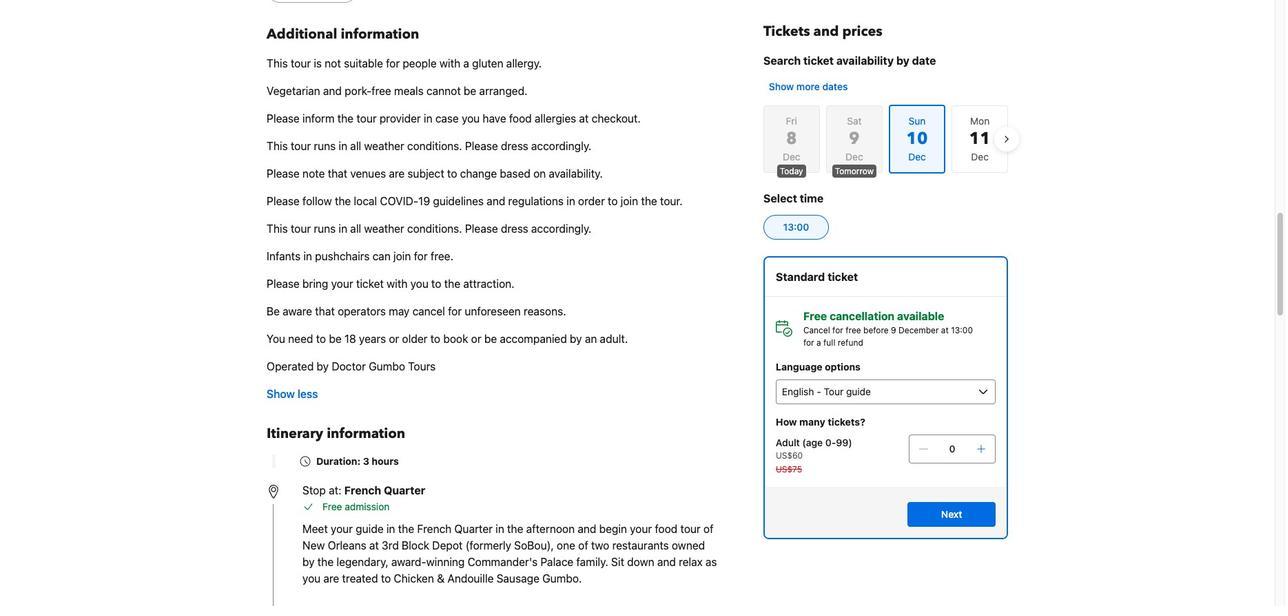 Task type: describe. For each thing, give the bounding box(es) containing it.
8
[[786, 127, 797, 150]]

gluten
[[472, 57, 503, 70]]

commander's
[[468, 556, 538, 569]]

relax
[[679, 556, 703, 569]]

tomorrow
[[835, 166, 874, 176]]

show for show more dates
[[769, 81, 794, 92]]

meet
[[303, 523, 328, 535]]

in down pork- at the left of page
[[339, 140, 347, 152]]

1 conditions. from the top
[[407, 140, 462, 152]]

can
[[373, 250, 391, 263]]

prices
[[842, 22, 883, 41]]

2 horizontal spatial of
[[704, 523, 714, 535]]

operators
[[338, 305, 386, 318]]

duration:
[[316, 456, 361, 467]]

cancel
[[413, 305, 445, 318]]

0-
[[825, 437, 836, 449]]

0 vertical spatial french
[[344, 484, 381, 497]]

down
[[627, 556, 654, 569]]

in up 3rd
[[387, 523, 395, 535]]

to right listen
[[335, 606, 346, 606]]

1 or from the left
[[389, 333, 399, 345]]

afternoon
[[526, 523, 575, 535]]

a inside free cancellation available cancel for free before 9 december at 13:00 for a full refund
[[817, 338, 821, 348]]

itinerary information
[[267, 425, 405, 443]]

french inside meet your guide in the french quarter in the afternoon and begin your food tour of new orleans at 3rd block depot (formerly sobou), one of two restaurants owned by the legendary, award-winning commander's palace family. sit down and relax as you are treated to chicken & andouille sausage gumbo. listen to a narrative history of louisiana cuisine, starting with the culi
[[417, 523, 452, 535]]

stop at: french quarter
[[303, 484, 425, 497]]

sat
[[847, 115, 862, 127]]

adult
[[776, 437, 800, 449]]

need
[[288, 333, 313, 345]]

note
[[303, 167, 325, 180]]

0 vertical spatial quarter
[[384, 484, 425, 497]]

you need to be 18 years or older to book or be accompanied by an adult.
[[267, 333, 628, 345]]

change
[[460, 167, 497, 180]]

older
[[402, 333, 428, 345]]

please for please note that venues are subject to change based on availability.
[[267, 167, 300, 180]]

gumbo.
[[542, 573, 582, 585]]

you inside meet your guide in the french quarter in the afternoon and begin your food tour of new orleans at 3rd block depot (formerly sobou), one of two restaurants owned by the legendary, award-winning commander's palace family. sit down and relax as you are treated to chicken & andouille sausage gumbo. listen to a narrative history of louisiana cuisine, starting with the culi
[[303, 573, 321, 585]]

stop
[[303, 484, 326, 497]]

and left prices
[[814, 22, 839, 41]]

free for admission
[[323, 501, 342, 513]]

show for show less
[[267, 388, 295, 400]]

guidelines
[[433, 195, 484, 207]]

information for additional information
[[341, 25, 419, 43]]

vegetarian
[[267, 85, 320, 97]]

for down cancel
[[803, 338, 814, 348]]

standard ticket
[[776, 271, 858, 283]]

your up restaurants at the bottom
[[630, 523, 652, 535]]

local
[[354, 195, 377, 207]]

the up 'sobou),'
[[507, 523, 523, 535]]

select
[[764, 192, 797, 205]]

1 horizontal spatial of
[[578, 540, 588, 552]]

case
[[435, 112, 459, 125]]

show more dates button
[[764, 74, 853, 99]]

cancel
[[803, 325, 830, 336]]

refund
[[838, 338, 863, 348]]

0 vertical spatial with
[[440, 57, 461, 70]]

palace
[[541, 556, 574, 569]]

depot
[[432, 540, 463, 552]]

ticket for search
[[804, 54, 834, 67]]

1 all from the top
[[350, 140, 361, 152]]

allergy.
[[506, 57, 542, 70]]

3 this from the top
[[267, 223, 288, 235]]

13:00 inside free cancellation available cancel for free before 9 december at 13:00 for a full refund
[[951, 325, 973, 336]]

by left date
[[896, 54, 910, 67]]

to right 'need'
[[316, 333, 326, 345]]

an
[[585, 333, 597, 345]]

the down free.
[[444, 278, 460, 290]]

to right treated
[[381, 573, 391, 585]]

tour down follow
[[291, 223, 311, 235]]

show more dates
[[769, 81, 848, 92]]

18
[[344, 333, 356, 345]]

0
[[949, 443, 955, 455]]

availability
[[837, 54, 894, 67]]

vegetarian and pork-free meals cannot be arranged.
[[267, 85, 528, 97]]

december
[[899, 325, 939, 336]]

operated
[[267, 360, 314, 373]]

adult.
[[600, 333, 628, 345]]

treated
[[342, 573, 378, 585]]

3rd
[[382, 540, 399, 552]]

pork-
[[345, 85, 372, 97]]

block
[[402, 540, 429, 552]]

99)
[[836, 437, 852, 449]]

as
[[706, 556, 717, 569]]

date
[[912, 54, 936, 67]]

please for please follow the local covid-19 guidelines and regulations in order to join the tour.
[[267, 195, 300, 207]]

cuisine,
[[504, 606, 542, 606]]

a inside meet your guide in the french quarter in the afternoon and begin your food tour of new orleans at 3rd block depot (formerly sobou), one of two restaurants owned by the legendary, award-winning commander's palace family. sit down and relax as you are treated to chicken & andouille sausage gumbo. listen to a narrative history of louisiana cuisine, starting with the culi
[[348, 606, 354, 606]]

3
[[363, 456, 369, 467]]

for left free.
[[414, 250, 428, 263]]

in up pushchairs
[[339, 223, 347, 235]]

book
[[443, 333, 468, 345]]

food inside meet your guide in the french quarter in the afternoon and begin your food tour of new orleans at 3rd block depot (formerly sobou), one of two restaurants owned by the legendary, award-winning commander's palace family. sit down and relax as you are treated to chicken & andouille sausage gumbo. listen to a narrative history of louisiana cuisine, starting with the culi
[[655, 523, 678, 535]]

show less button
[[267, 386, 318, 402]]

mon
[[970, 115, 990, 127]]

listen
[[303, 606, 333, 606]]

2 conditions. from the top
[[407, 223, 462, 235]]

tour down pork- at the left of page
[[356, 112, 377, 125]]

please note that venues are subject to change based on availability.
[[267, 167, 603, 180]]

dec for 9
[[846, 151, 863, 163]]

be
[[267, 305, 280, 318]]

please up the change
[[465, 140, 498, 152]]

ticket for standard
[[828, 271, 858, 283]]

(age
[[802, 437, 823, 449]]

0 horizontal spatial with
[[387, 278, 408, 290]]

new
[[303, 540, 325, 552]]

dec for 8
[[783, 151, 800, 163]]

for right cancel
[[448, 305, 462, 318]]

time
[[800, 192, 824, 205]]

information for itinerary information
[[327, 425, 405, 443]]

allergies
[[535, 112, 576, 125]]

fri
[[786, 115, 797, 127]]

at inside free cancellation available cancel for free before 9 december at 13:00 for a full refund
[[941, 325, 949, 336]]

in left 'order'
[[567, 195, 575, 207]]

that for aware
[[315, 305, 335, 318]]

by left an
[[570, 333, 582, 345]]

language options
[[776, 361, 861, 373]]

the left "local"
[[335, 195, 351, 207]]

cannot
[[427, 85, 461, 97]]

fri 8 dec today
[[780, 115, 803, 176]]

guide
[[356, 523, 384, 535]]

meals
[[394, 85, 424, 97]]

sobou),
[[514, 540, 554, 552]]

tour left is
[[291, 57, 311, 70]]

1 horizontal spatial join
[[621, 195, 638, 207]]

order
[[578, 195, 605, 207]]

pushchairs
[[315, 250, 370, 263]]

that for note
[[328, 167, 347, 180]]

infants in pushchairs can join for free.
[[267, 250, 453, 263]]

11
[[969, 127, 991, 150]]



Task type: vqa. For each thing, say whether or not it's contained in the screenshot.
information
yes



Task type: locate. For each thing, give the bounding box(es) containing it.
to right 'order'
[[608, 195, 618, 207]]

years
[[359, 333, 386, 345]]

french up depot
[[417, 523, 452, 535]]

1 vertical spatial that
[[315, 305, 335, 318]]

by left doctor
[[317, 360, 329, 373]]

in up (formerly
[[496, 523, 504, 535]]

you right case
[[462, 112, 480, 125]]

how many tickets?
[[776, 416, 865, 428]]

0 horizontal spatial show
[[267, 388, 295, 400]]

gumbo
[[369, 360, 405, 373]]

the down sit
[[610, 606, 626, 606]]

and up 'two'
[[578, 523, 596, 535]]

2 all from the top
[[350, 223, 361, 235]]

by inside meet your guide in the french quarter in the afternoon and begin your food tour of new orleans at 3rd block depot (formerly sobou), one of two restaurants owned by the legendary, award-winning commander's palace family. sit down and relax as you are treated to chicken & andouille sausage gumbo. listen to a narrative history of louisiana cuisine, starting with the culi
[[303, 556, 315, 569]]

1 vertical spatial quarter
[[454, 523, 493, 535]]

1 horizontal spatial or
[[471, 333, 481, 345]]

2 this tour runs in all weather conditions. please dress accordingly. from the top
[[267, 223, 592, 235]]

1 vertical spatial free
[[846, 325, 861, 336]]

0 horizontal spatial free
[[323, 501, 342, 513]]

1 vertical spatial join
[[394, 250, 411, 263]]

aware
[[283, 305, 312, 318]]

be right cannot
[[464, 85, 476, 97]]

and down the change
[[487, 195, 505, 207]]

weather down provider
[[364, 140, 404, 152]]

arranged.
[[479, 85, 528, 97]]

0 vertical spatial show
[[769, 81, 794, 92]]

not
[[325, 57, 341, 70]]

sat 9 dec tomorrow
[[835, 115, 874, 176]]

2 horizontal spatial be
[[484, 333, 497, 345]]

please down vegetarian
[[267, 112, 300, 125]]

dec down 11
[[971, 151, 989, 163]]

of up owned
[[704, 523, 714, 535]]

1 horizontal spatial food
[[655, 523, 678, 535]]

operated by doctor gumbo tours
[[267, 360, 436, 373]]

ticket right standard
[[828, 271, 858, 283]]

1 horizontal spatial with
[[440, 57, 461, 70]]

1 vertical spatial weather
[[364, 223, 404, 235]]

conditions. up please note that venues are subject to change based on availability.
[[407, 140, 462, 152]]

bring
[[303, 278, 328, 290]]

follow
[[303, 195, 332, 207]]

for left people
[[386, 57, 400, 70]]

may
[[389, 305, 410, 318]]

duration: 3 hours
[[316, 456, 399, 467]]

a left gluten on the left
[[463, 57, 469, 70]]

weather up can at top left
[[364, 223, 404, 235]]

2 dec from the left
[[846, 151, 863, 163]]

1 horizontal spatial dec
[[846, 151, 863, 163]]

based
[[500, 167, 531, 180]]

tickets and prices
[[764, 22, 883, 41]]

this up infants
[[267, 223, 288, 235]]

0 vertical spatial this tour runs in all weather conditions. please dress accordingly.
[[267, 140, 592, 152]]

9 inside sat 9 dec tomorrow
[[849, 127, 860, 150]]

0 vertical spatial runs
[[314, 140, 336, 152]]

one
[[557, 540, 575, 552]]

0 vertical spatial dress
[[501, 140, 528, 152]]

1 vertical spatial of
[[578, 540, 588, 552]]

or right book
[[471, 333, 481, 345]]

regulations
[[508, 195, 564, 207]]

with up may
[[387, 278, 408, 290]]

0 vertical spatial at
[[579, 112, 589, 125]]

with right starting on the bottom left
[[586, 606, 607, 606]]

this down vegetarian
[[267, 140, 288, 152]]

0 vertical spatial weather
[[364, 140, 404, 152]]

begin
[[599, 523, 627, 535]]

free down 'at:'
[[323, 501, 342, 513]]

accordingly. down regulations
[[531, 223, 592, 235]]

show down search
[[769, 81, 794, 92]]

1 horizontal spatial a
[[463, 57, 469, 70]]

1 vertical spatial dress
[[501, 223, 528, 235]]

0 horizontal spatial quarter
[[384, 484, 425, 497]]

(formerly
[[466, 540, 511, 552]]

weather
[[364, 140, 404, 152], [364, 223, 404, 235]]

1 horizontal spatial 9
[[891, 325, 896, 336]]

0 horizontal spatial you
[[303, 573, 321, 585]]

region
[[752, 99, 1019, 179]]

cancellation
[[830, 310, 895, 323]]

free cancellation available cancel for free before 9 december at 13:00 for a full refund
[[803, 310, 973, 348]]

tour up owned
[[681, 523, 701, 535]]

in
[[424, 112, 433, 125], [339, 140, 347, 152], [567, 195, 575, 207], [339, 223, 347, 235], [303, 250, 312, 263], [387, 523, 395, 535], [496, 523, 504, 535]]

or left older
[[389, 333, 399, 345]]

0 horizontal spatial be
[[329, 333, 342, 345]]

1 horizontal spatial free
[[846, 325, 861, 336]]

1 vertical spatial accordingly.
[[531, 223, 592, 235]]

at right december
[[941, 325, 949, 336]]

1 vertical spatial information
[[327, 425, 405, 443]]

please follow the local covid-19 guidelines and regulations in order to join the tour.
[[267, 195, 683, 207]]

0 vertical spatial are
[[389, 167, 405, 180]]

your right bring at left top
[[331, 278, 353, 290]]

inform
[[303, 112, 335, 125]]

in right infants
[[303, 250, 312, 263]]

this tour runs in all weather conditions. please dress accordingly. up subject
[[267, 140, 592, 152]]

to
[[447, 167, 457, 180], [608, 195, 618, 207], [431, 278, 441, 290], [316, 333, 326, 345], [430, 333, 440, 345], [381, 573, 391, 585], [335, 606, 346, 606]]

meet your guide in the french quarter in the afternoon and begin your food tour of new orleans at 3rd block depot (formerly sobou), one of two restaurants owned by the legendary, award-winning commander's palace family. sit down and relax as you are treated to chicken & andouille sausage gumbo. listen to a narrative history of louisiana cuisine, starting with the culi
[[303, 523, 717, 606]]

1 horizontal spatial show
[[769, 81, 794, 92]]

free up refund
[[846, 325, 861, 336]]

0 horizontal spatial are
[[323, 573, 339, 585]]

2 vertical spatial this
[[267, 223, 288, 235]]

mon 11 dec
[[969, 115, 991, 163]]

1 horizontal spatial you
[[410, 278, 429, 290]]

1 accordingly. from the top
[[531, 140, 592, 152]]

runs down inform
[[314, 140, 336, 152]]

free up cancel
[[803, 310, 827, 323]]

2 horizontal spatial a
[[817, 338, 821, 348]]

louisiana
[[454, 606, 501, 606]]

andouille
[[447, 573, 494, 585]]

0 horizontal spatial of
[[441, 606, 451, 606]]

is
[[314, 57, 322, 70]]

1 vertical spatial show
[[267, 388, 295, 400]]

additional
[[267, 25, 337, 43]]

two
[[591, 540, 610, 552]]

dress up based
[[501, 140, 528, 152]]

9
[[849, 127, 860, 150], [891, 325, 896, 336]]

food
[[509, 112, 532, 125], [655, 523, 678, 535]]

1 vertical spatial a
[[817, 338, 821, 348]]

ticket up operators in the left bottom of the page
[[356, 278, 384, 290]]

search
[[764, 54, 801, 67]]

the up block
[[398, 523, 414, 535]]

quarter inside meet your guide in the french quarter in the afternoon and begin your food tour of new orleans at 3rd block depot (formerly sobou), one of two restaurants owned by the legendary, award-winning commander's palace family. sit down and relax as you are treated to chicken & andouille sausage gumbo. listen to a narrative history of louisiana cuisine, starting with the culi
[[454, 523, 493, 535]]

free inside free cancellation available cancel for free before 9 december at 13:00 for a full refund
[[846, 325, 861, 336]]

runs down follow
[[314, 223, 336, 235]]

0 vertical spatial of
[[704, 523, 714, 535]]

quarter up (formerly
[[454, 523, 493, 535]]

join
[[621, 195, 638, 207], [394, 250, 411, 263]]

0 vertical spatial that
[[328, 167, 347, 180]]

2 vertical spatial a
[[348, 606, 354, 606]]

on
[[533, 167, 546, 180]]

0 horizontal spatial at
[[369, 540, 379, 552]]

13:00 down select time
[[783, 221, 809, 233]]

please down please follow the local covid-19 guidelines and regulations in order to join the tour.
[[465, 223, 498, 235]]

dec up today
[[783, 151, 800, 163]]

legendary,
[[337, 556, 389, 569]]

a left full
[[817, 338, 821, 348]]

for up full
[[833, 325, 843, 336]]

0 vertical spatial a
[[463, 57, 469, 70]]

dec inside fri 8 dec today
[[783, 151, 800, 163]]

are inside meet your guide in the french quarter in the afternoon and begin your food tour of new orleans at 3rd block depot (formerly sobou), one of two restaurants owned by the legendary, award-winning commander's palace family. sit down and relax as you are treated to chicken & andouille sausage gumbo. listen to a narrative history of louisiana cuisine, starting with the culi
[[323, 573, 339, 585]]

0 horizontal spatial join
[[394, 250, 411, 263]]

the
[[337, 112, 354, 125], [335, 195, 351, 207], [641, 195, 657, 207], [444, 278, 460, 290], [398, 523, 414, 535], [507, 523, 523, 535], [318, 556, 334, 569], [610, 606, 626, 606]]

award-
[[391, 556, 426, 569]]

of right history at the left
[[441, 606, 451, 606]]

to right subject
[[447, 167, 457, 180]]

0 horizontal spatial a
[[348, 606, 354, 606]]

please for please bring your ticket with you to the attraction.
[[267, 278, 300, 290]]

starting
[[545, 606, 583, 606]]

us$60
[[776, 451, 803, 461]]

are
[[389, 167, 405, 180], [323, 573, 339, 585]]

0 vertical spatial all
[[350, 140, 361, 152]]

0 horizontal spatial free
[[372, 85, 391, 97]]

french up 'admission'
[[344, 484, 381, 497]]

9 down sat
[[849, 127, 860, 150]]

select time
[[764, 192, 824, 205]]

0 vertical spatial conditions.
[[407, 140, 462, 152]]

1 horizontal spatial 13:00
[[951, 325, 973, 336]]

2 horizontal spatial at
[[941, 325, 949, 336]]

french
[[344, 484, 381, 497], [417, 523, 452, 535]]

dec up tomorrow
[[846, 151, 863, 163]]

restaurants
[[612, 540, 669, 552]]

the left tour.
[[641, 195, 657, 207]]

1 vertical spatial runs
[[314, 223, 336, 235]]

winning
[[426, 556, 465, 569]]

0 vertical spatial you
[[462, 112, 480, 125]]

in left case
[[424, 112, 433, 125]]

1 vertical spatial all
[[350, 223, 361, 235]]

infants
[[267, 250, 301, 263]]

many
[[799, 416, 825, 428]]

2 horizontal spatial with
[[586, 606, 607, 606]]

1 vertical spatial 13:00
[[951, 325, 973, 336]]

0 vertical spatial information
[[341, 25, 419, 43]]

1 vertical spatial 9
[[891, 325, 896, 336]]

standard
[[776, 271, 825, 283]]

and left pork- at the left of page
[[323, 85, 342, 97]]

0 horizontal spatial dec
[[783, 151, 800, 163]]

a
[[463, 57, 469, 70], [817, 338, 821, 348], [348, 606, 354, 606]]

dress down regulations
[[501, 223, 528, 235]]

that
[[328, 167, 347, 180], [315, 305, 335, 318]]

1 dec from the left
[[783, 151, 800, 163]]

narrative
[[357, 606, 401, 606]]

1 weather from the top
[[364, 140, 404, 152]]

1 vertical spatial at
[[941, 325, 949, 336]]

tour up 'note'
[[291, 140, 311, 152]]

0 vertical spatial 13:00
[[783, 221, 809, 233]]

this tour is not suitable for people with a gluten allergy.
[[267, 57, 542, 70]]

1 vertical spatial free
[[323, 501, 342, 513]]

the down new
[[318, 556, 334, 569]]

1 vertical spatial are
[[323, 573, 339, 585]]

at:
[[329, 484, 341, 497]]

1 vertical spatial food
[[655, 523, 678, 535]]

0 horizontal spatial or
[[389, 333, 399, 345]]

dec
[[783, 151, 800, 163], [846, 151, 863, 163], [971, 151, 989, 163]]

you up listen
[[303, 573, 321, 585]]

orleans
[[328, 540, 366, 552]]

0 vertical spatial free
[[372, 85, 391, 97]]

please left 'note'
[[267, 167, 300, 180]]

1 vertical spatial conditions.
[[407, 223, 462, 235]]

be left 18
[[329, 333, 342, 345]]

show less
[[267, 388, 318, 400]]

admission
[[345, 501, 390, 513]]

0 vertical spatial accordingly.
[[531, 140, 592, 152]]

show left less
[[267, 388, 295, 400]]

1 horizontal spatial free
[[803, 310, 827, 323]]

13:00 right december
[[951, 325, 973, 336]]

the right inform
[[337, 112, 354, 125]]

0 vertical spatial 9
[[849, 127, 860, 150]]

tour
[[291, 57, 311, 70], [356, 112, 377, 125], [291, 140, 311, 152], [291, 223, 311, 235], [681, 523, 701, 535]]

1 vertical spatial you
[[410, 278, 429, 290]]

dates
[[822, 81, 848, 92]]

how
[[776, 416, 797, 428]]

with up cannot
[[440, 57, 461, 70]]

all up the 'venues'
[[350, 140, 361, 152]]

dec inside mon 11 dec
[[971, 151, 989, 163]]

3 dec from the left
[[971, 151, 989, 163]]

tickets?
[[828, 416, 865, 428]]

2 dress from the top
[[501, 223, 528, 235]]

to left book
[[430, 333, 440, 345]]

1 horizontal spatial french
[[417, 523, 452, 535]]

2 or from the left
[[471, 333, 481, 345]]

2 vertical spatial you
[[303, 573, 321, 585]]

show inside button
[[769, 81, 794, 92]]

2 vertical spatial at
[[369, 540, 379, 552]]

tours
[[408, 360, 436, 373]]

chicken
[[394, 573, 434, 585]]

additional information
[[267, 25, 419, 43]]

dec inside sat 9 dec tomorrow
[[846, 151, 863, 163]]

of left 'two'
[[578, 540, 588, 552]]

tickets
[[764, 22, 810, 41]]

2 accordingly. from the top
[[531, 223, 592, 235]]

please bring your ticket with you to the attraction.
[[267, 278, 515, 290]]

with inside meet your guide in the french quarter in the afternoon and begin your food tour of new orleans at 3rd block depot (formerly sobou), one of two restaurants owned by the legendary, award-winning commander's palace family. sit down and relax as you are treated to chicken & andouille sausage gumbo. listen to a narrative history of louisiana cuisine, starting with the culi
[[586, 606, 607, 606]]

0 vertical spatial free
[[803, 310, 827, 323]]

by down new
[[303, 556, 315, 569]]

that right 'note'
[[328, 167, 347, 180]]

hours
[[372, 456, 399, 467]]

1 this tour runs in all weather conditions. please dress accordingly. from the top
[[267, 140, 592, 152]]

1 dress from the top
[[501, 140, 528, 152]]

region containing 8
[[752, 99, 1019, 179]]

to down free.
[[431, 278, 441, 290]]

0 horizontal spatial 9
[[849, 127, 860, 150]]

quarter down hours
[[384, 484, 425, 497]]

are up covid-
[[389, 167, 405, 180]]

0 vertical spatial this
[[267, 57, 288, 70]]

2 vertical spatial with
[[586, 606, 607, 606]]

1 vertical spatial this
[[267, 140, 288, 152]]

0 horizontal spatial food
[[509, 112, 532, 125]]

conditions. up free.
[[407, 223, 462, 235]]

food right have
[[509, 112, 532, 125]]

1 horizontal spatial at
[[579, 112, 589, 125]]

9 right before on the right
[[891, 325, 896, 336]]

2 this from the top
[[267, 140, 288, 152]]

and left relax
[[657, 556, 676, 569]]

1 horizontal spatial quarter
[[454, 523, 493, 535]]

0 horizontal spatial 13:00
[[783, 221, 809, 233]]

1 runs from the top
[[314, 140, 336, 152]]

accordingly.
[[531, 140, 592, 152], [531, 223, 592, 235]]

owned
[[672, 540, 705, 552]]

free for cancellation
[[803, 310, 827, 323]]

history
[[404, 606, 438, 606]]

that right aware at the left
[[315, 305, 335, 318]]

2 horizontal spatial dec
[[971, 151, 989, 163]]

all up infants in pushchairs can join for free.
[[350, 223, 361, 235]]

at inside meet your guide in the french quarter in the afternoon and begin your food tour of new orleans at 3rd block depot (formerly sobou), one of two restaurants owned by the legendary, award-winning commander's palace family. sit down and relax as you are treated to chicken & andouille sausage gumbo. listen to a narrative history of louisiana cuisine, starting with the culi
[[369, 540, 379, 552]]

tour inside meet your guide in the french quarter in the afternoon and begin your food tour of new orleans at 3rd block depot (formerly sobou), one of two restaurants owned by the legendary, award-winning commander's palace family. sit down and relax as you are treated to chicken & andouille sausage gumbo. listen to a narrative history of louisiana cuisine, starting with the culi
[[681, 523, 701, 535]]

1 this from the top
[[267, 57, 288, 70]]

doctor
[[332, 360, 366, 373]]

1 vertical spatial this tour runs in all weather conditions. please dress accordingly.
[[267, 223, 592, 235]]

2 runs from the top
[[314, 223, 336, 235]]

tour.
[[660, 195, 683, 207]]

free left meals
[[372, 85, 391, 97]]

0 vertical spatial food
[[509, 112, 532, 125]]

be down unforeseen
[[484, 333, 497, 345]]

suitable
[[344, 57, 383, 70]]

with
[[440, 57, 461, 70], [387, 278, 408, 290], [586, 606, 607, 606]]

2 horizontal spatial you
[[462, 112, 480, 125]]

at left 3rd
[[369, 540, 379, 552]]

your up orleans
[[331, 523, 353, 535]]

9 inside free cancellation available cancel for free before 9 december at 13:00 for a full refund
[[891, 325, 896, 336]]

2 vertical spatial of
[[441, 606, 451, 606]]

2 weather from the top
[[364, 223, 404, 235]]

please for please inform the tour provider in case you have food allergies at checkout.
[[267, 112, 300, 125]]

sit
[[611, 556, 624, 569]]

this up vegetarian
[[267, 57, 288, 70]]

quarter
[[384, 484, 425, 497], [454, 523, 493, 535]]

&
[[437, 573, 445, 585]]

1 horizontal spatial are
[[389, 167, 405, 180]]

0 horizontal spatial french
[[344, 484, 381, 497]]

free inside free cancellation available cancel for free before 9 december at 13:00 for a full refund
[[803, 310, 827, 323]]

free
[[803, 310, 827, 323], [323, 501, 342, 513]]

show inside button
[[267, 388, 295, 400]]

1 vertical spatial with
[[387, 278, 408, 290]]

please inform the tour provider in case you have food allergies at checkout.
[[267, 112, 641, 125]]

food up owned
[[655, 523, 678, 535]]

please left follow
[[267, 195, 300, 207]]

1 vertical spatial french
[[417, 523, 452, 535]]

0 vertical spatial join
[[621, 195, 638, 207]]

1 horizontal spatial be
[[464, 85, 476, 97]]



